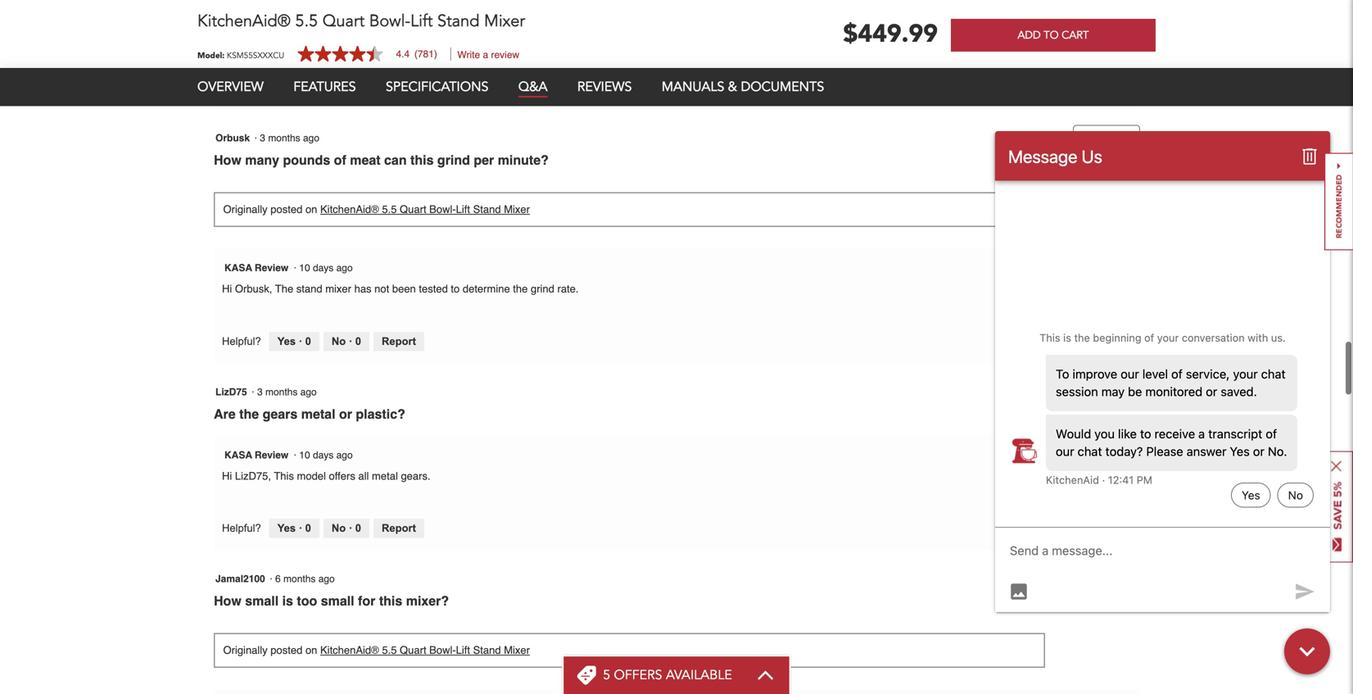 Task type: describe. For each thing, give the bounding box(es) containing it.
stand for grind
[[473, 203, 501, 215]]

· right lizd75
[[252, 386, 255, 398]]

no · 0 for are the gears metal or plastic?
[[332, 522, 361, 534]]

kasa review · 10 days ago for originally posted on
[[225, 262, 358, 274]]

1 answer for how many pounds of meat can this grind per minute?
[[1090, 130, 1124, 160]]

0 down frontal
[[305, 81, 311, 93]]

0 vertical spatial mixer
[[484, 10, 525, 32]]

how many pounds of meat can this grind per minute?
[[214, 152, 549, 167]]

promo tag image
[[577, 665, 597, 685]]

close image
[[1332, 461, 1342, 472]]

ago up are the gears metal or plastic?
[[300, 386, 317, 398]]

1 kasa from the top
[[225, 8, 252, 20]]

4.4
[[396, 48, 410, 60]]

· left 7
[[294, 8, 297, 20]]

write a review button
[[458, 49, 520, 61]]

model: ksm55sxxxcu
[[198, 50, 285, 61]]

posted for pounds
[[271, 203, 303, 215]]

chevron icon image
[[757, 670, 775, 680]]

kasa for how many pounds of meat can this grind per minute?
[[225, 262, 252, 274]]

report for are the gears metal or plastic?
[[382, 522, 416, 534]]

to
[[1044, 28, 1059, 43]]

$449.99
[[844, 17, 938, 51]]

1 report from the top
[[382, 81, 416, 93]]

months for gears
[[266, 386, 298, 398]]

a
[[483, 49, 489, 61]]

ago up how small is too small for this mixer?
[[319, 573, 335, 585]]

days for how many pounds of meat can this grind per minute?
[[313, 262, 334, 274]]

0 vertical spatial lift
[[411, 10, 433, 32]]

the
[[275, 283, 294, 295]]

months for pounds
[[268, 132, 301, 144]]

· down mixer
[[349, 335, 353, 347]]

· down hi lizd75, this model offers all metal gears.
[[349, 522, 353, 534]]

days for ·
[[313, 449, 334, 461]]

heading containing 5
[[603, 666, 733, 684]]

no for originally posted on
[[332, 335, 346, 347]]

can
[[384, 152, 407, 167]]

on for how many pounds of meat can this grind per minute?
[[306, 203, 317, 215]]

1 content helpfulness group from the top
[[222, 78, 424, 97]]

· down model
[[299, 522, 302, 534]]

minute?
[[498, 152, 549, 167]]

helpful? for ·
[[222, 522, 261, 534]]

rate.
[[558, 283, 579, 295]]

quart for for
[[400, 644, 427, 656]]

stand
[[297, 283, 323, 295]]

ago up power on the left top of page
[[331, 8, 347, 20]]

quart for can
[[400, 203, 427, 215]]

ago up mixer
[[337, 262, 353, 274]]

reviews link
[[578, 78, 632, 96]]

bowl- for grind
[[430, 203, 456, 215]]

are the gears metal or plastic?
[[214, 406, 409, 421]]

1 for are the gears metal or plastic?
[[1104, 384, 1111, 399]]

no for are the gears metal or plastic?
[[332, 522, 346, 534]]

0 vertical spatial kitchenaid®
[[198, 10, 291, 32]]

add to cart button
[[952, 19, 1156, 52]]

write
[[458, 49, 480, 61]]

gears
[[263, 406, 298, 421]]

q&a
[[519, 78, 548, 96]]

recommendations image
[[1325, 153, 1354, 250]]

too
[[297, 593, 317, 609]]

how small is too small for this mixer?
[[214, 593, 449, 609]]

gears.
[[401, 470, 431, 482]]

lift for mixer?
[[456, 644, 470, 656]]

hi debracita, all frontal power hub attachments are universal and work on all models.
[[222, 29, 623, 41]]

0 down power on the left top of page
[[356, 81, 361, 93]]

plastic?
[[356, 406, 406, 421]]

attachments
[[386, 29, 444, 41]]

1 hi from the top
[[222, 29, 232, 41]]

originally posted on kitchenaid® 5.5 quart bowl-lift stand mixer for can
[[223, 203, 530, 215]]

months for is
[[284, 573, 316, 585]]

per
[[474, 152, 494, 167]]

yes for ·
[[278, 522, 296, 534]]

0 down hi lizd75, this model offers all metal gears.
[[356, 522, 361, 534]]

and
[[511, 29, 529, 41]]

models.
[[586, 29, 623, 41]]

1 answer for are the gears metal or plastic?
[[1090, 384, 1124, 414]]

mixer
[[326, 283, 352, 295]]

content helpfulness group for how many pounds of meat can this grind per minute?
[[222, 332, 424, 351]]

kasa for ·
[[225, 449, 252, 461]]

orbusk
[[216, 132, 250, 144]]

hi orbusk, the stand mixer has not been tested to determine the grind rate.
[[222, 283, 579, 295]]

kitchenaid® for is
[[320, 644, 379, 656]]

lizd75,
[[235, 470, 271, 482]]

0 vertical spatial stand
[[438, 10, 480, 32]]

1 yes from the top
[[278, 81, 296, 93]]

bowl- for mixer?
[[430, 644, 456, 656]]

hi lizd75, this model offers all metal gears.
[[222, 470, 431, 482]]

answer for are the gears metal or plastic?
[[1090, 402, 1124, 414]]

1 report button from the top
[[374, 78, 424, 97]]

0 down stand
[[305, 335, 311, 347]]

0 vertical spatial quart
[[323, 10, 365, 32]]

mixer for mixer?
[[504, 644, 530, 656]]

hi for ·
[[222, 470, 232, 482]]

features link
[[294, 78, 356, 96]]

cart
[[1062, 28, 1090, 43]]

1 for how many pounds of meat can this grind per minute?
[[1104, 130, 1111, 144]]

universal
[[465, 29, 508, 41]]

how for how many pounds of meat can this grind per minute?
[[214, 152, 242, 167]]

5.5 for meat
[[382, 203, 397, 215]]

mixer?
[[406, 593, 449, 609]]

0 vertical spatial days
[[308, 8, 328, 20]]

been
[[392, 283, 416, 295]]

ksm55sxxxcu
[[227, 50, 285, 61]]

this
[[274, 470, 294, 482]]

6
[[275, 573, 281, 585]]

kitchenaid® 5.5 quart bowl-lift stand mixer link for mixer?
[[320, 644, 530, 656]]

not
[[375, 283, 389, 295]]

kasa review · 7 days ago
[[225, 8, 353, 20]]

review for ·
[[255, 449, 289, 461]]

add
[[1018, 28, 1041, 43]]

· down power on the left top of page
[[349, 81, 353, 93]]

this for mixer?
[[379, 593, 403, 609]]

helpful? for how many pounds of meat can this grind per minute?
[[222, 335, 261, 347]]

for
[[358, 593, 376, 609]]

is
[[282, 593, 293, 609]]

manuals & documents
[[662, 78, 825, 96]]

report button for originally posted on
[[374, 332, 424, 351]]

are
[[447, 29, 463, 41]]

7
[[299, 8, 305, 20]]

&
[[728, 78, 738, 96]]

4.4 (781)
[[396, 48, 438, 60]]

write a review
[[458, 49, 520, 61]]

documents
[[741, 78, 825, 96]]

2 small from the left
[[321, 593, 355, 609]]

yes · 0 for how many pounds of meat can this grind per minute?
[[278, 335, 311, 347]]

0 down has at the top left of the page
[[356, 335, 361, 347]]

10 for originally posted on
[[299, 262, 310, 274]]

ago up pounds
[[303, 132, 320, 144]]

of
[[334, 152, 346, 167]]

debracita,
[[235, 29, 284, 41]]

all
[[286, 29, 298, 41]]

to
[[451, 283, 460, 295]]

overview
[[198, 78, 264, 96]]

power
[[333, 29, 362, 41]]

many
[[245, 152, 279, 167]]

model:
[[198, 50, 225, 61]]

orbusk,
[[235, 283, 272, 295]]



Task type: locate. For each thing, give the bounding box(es) containing it.
1 no from the top
[[332, 81, 346, 93]]

1 vertical spatial content helpfulness group
[[222, 332, 424, 351]]

0 vertical spatial hi
[[222, 29, 232, 41]]

1 vertical spatial on
[[306, 203, 317, 215]]

mixer
[[484, 10, 525, 32], [504, 203, 530, 215], [504, 644, 530, 656]]

0 horizontal spatial metal
[[301, 406, 336, 421]]

0 vertical spatial yes
[[278, 81, 296, 93]]

jamal2100 · 6 months ago
[[216, 573, 340, 585]]

on right work
[[557, 29, 569, 41]]

days up hi lizd75, this model offers all metal gears.
[[313, 449, 334, 461]]

0 vertical spatial offers
[[329, 470, 356, 482]]

this right can
[[411, 152, 434, 167]]

0 vertical spatial all
[[572, 29, 583, 41]]

yes · 0 for ·
[[278, 522, 311, 534]]

2 vertical spatial kasa
[[225, 449, 252, 461]]

3 helpful? from the top
[[222, 522, 261, 534]]

manuals
[[662, 78, 725, 96]]

reviews
[[578, 78, 632, 96]]

on for how small is too small for this mixer?
[[306, 644, 317, 656]]

yes · 0 down the
[[278, 335, 311, 347]]

offers right 5
[[614, 666, 663, 684]]

0 vertical spatial this
[[411, 152, 434, 167]]

2 vertical spatial mixer
[[504, 644, 530, 656]]

specifications link
[[386, 78, 489, 96]]

the right determine
[[513, 283, 528, 295]]

on down too at bottom
[[306, 644, 317, 656]]

originally posted on kitchenaid® 5.5 quart bowl-lift stand mixer down 'for'
[[223, 644, 530, 656]]

2 yes · 0 from the top
[[278, 335, 311, 347]]

1 10 from the top
[[299, 262, 310, 274]]

3 report button from the top
[[374, 519, 424, 538]]

kasa up debracita,
[[225, 8, 252, 20]]

· up many
[[255, 132, 257, 144]]

1 no · 0 from the top
[[332, 81, 361, 93]]

originally posted on kitchenaid® 5.5 quart bowl-lift stand mixer down how many pounds of meat can this grind per minute? at the top of the page
[[223, 203, 530, 215]]

2 vertical spatial hi
[[222, 470, 232, 482]]

5.5 down how small is too small for this mixer?
[[382, 644, 397, 656]]

kasa review · 10 days ago for are the gears metal or plastic?
[[225, 449, 358, 461]]

report down 'hi orbusk, the stand mixer has not been tested to determine the grind rate.'
[[382, 335, 416, 347]]

0
[[305, 81, 311, 93], [356, 81, 361, 93], [305, 335, 311, 347], [356, 335, 361, 347], [305, 522, 311, 534], [356, 522, 361, 534]]

2 review from the top
[[255, 262, 289, 274]]

0 vertical spatial 3
[[260, 132, 266, 144]]

1 vertical spatial stand
[[473, 203, 501, 215]]

tested
[[419, 283, 448, 295]]

report down the 4.4
[[382, 81, 416, 93]]

days up stand
[[313, 262, 334, 274]]

0 down model
[[305, 522, 311, 534]]

report down gears.
[[382, 522, 416, 534]]

yes · 0 down this
[[278, 522, 311, 534]]

3 for many
[[260, 132, 266, 144]]

1 kasa review · 10 days ago from the top
[[225, 262, 358, 274]]

1 vertical spatial no · 0
[[332, 335, 361, 347]]

pounds
[[283, 152, 330, 167]]

2 vertical spatial on
[[306, 644, 317, 656]]

2 1 answer from the top
[[1090, 384, 1124, 414]]

3 no from the top
[[332, 522, 346, 534]]

1 vertical spatial this
[[379, 593, 403, 609]]

0 vertical spatial 1 answer
[[1090, 130, 1124, 160]]

originally
[[223, 203, 268, 215], [223, 644, 268, 656]]

0 vertical spatial metal
[[301, 406, 336, 421]]

content helpfulness group down hi lizd75, this model offers all metal gears.
[[222, 519, 424, 538]]

kitchenaid® 5.5 quart bowl-lift stand mixer link down mixer?
[[320, 644, 530, 656]]

2 vertical spatial stand
[[473, 644, 501, 656]]

grind left rate.
[[531, 283, 555, 295]]

2 kasa review · 10 days ago from the top
[[225, 449, 358, 461]]

no · 0 down mixer
[[332, 335, 361, 347]]

3 kasa from the top
[[225, 449, 252, 461]]

no
[[332, 81, 346, 93], [332, 335, 346, 347], [332, 522, 346, 534]]

mixer for grind
[[504, 203, 530, 215]]

posted down pounds
[[271, 203, 303, 215]]

0 vertical spatial months
[[268, 132, 301, 144]]

0 vertical spatial on
[[557, 29, 569, 41]]

1 1 answer from the top
[[1090, 130, 1124, 160]]

1 vertical spatial 5.5
[[382, 203, 397, 215]]

quart left hub
[[323, 10, 365, 32]]

2 how from the top
[[214, 593, 242, 609]]

no down mixer
[[332, 335, 346, 347]]

0 vertical spatial originally posted on kitchenaid® 5.5 quart bowl-lift stand mixer
[[223, 203, 530, 215]]

kitchenaid® 5.5 quart bowl-lift stand mixer link
[[320, 203, 530, 215], [320, 644, 530, 656]]

2 no · 0 from the top
[[332, 335, 361, 347]]

no · 0
[[332, 81, 361, 93], [332, 335, 361, 347], [332, 522, 361, 534]]

manuals & documents link
[[662, 78, 825, 96]]

kasa review · 10 days ago up the
[[225, 262, 358, 274]]

posted down 'is'
[[271, 644, 303, 656]]

frontal
[[301, 29, 330, 41]]

1 vertical spatial kasa review · 10 days ago
[[225, 449, 358, 461]]

1 vertical spatial kitchenaid® 5.5 quart bowl-lift stand mixer link
[[320, 644, 530, 656]]

0 vertical spatial kasa
[[225, 8, 252, 20]]

·
[[294, 8, 297, 20], [299, 81, 302, 93], [349, 81, 353, 93], [255, 132, 257, 144], [294, 262, 297, 274], [299, 335, 302, 347], [349, 335, 353, 347], [252, 386, 255, 398], [294, 449, 297, 461], [299, 522, 302, 534], [349, 522, 353, 534], [270, 573, 273, 585]]

· up this
[[294, 449, 297, 461]]

0 vertical spatial answer
[[1090, 148, 1124, 160]]

3 yes · 0 from the top
[[278, 522, 311, 534]]

no · 0 down hi lizd75, this model offers all metal gears.
[[332, 522, 361, 534]]

helpful? up jamal2100 button
[[222, 522, 261, 534]]

2 kitchenaid® 5.5 quart bowl-lift stand mixer link from the top
[[320, 644, 530, 656]]

(781)
[[415, 48, 438, 60]]

on down pounds
[[306, 203, 317, 215]]

0 vertical spatial grind
[[438, 152, 470, 167]]

grind left per
[[438, 152, 470, 167]]

· up stand
[[294, 262, 297, 274]]

1 horizontal spatial this
[[411, 152, 434, 167]]

2 answer from the top
[[1090, 402, 1124, 414]]

1 originally posted on kitchenaid® 5.5 quart bowl-lift stand mixer from the top
[[223, 203, 530, 215]]

1
[[1104, 130, 1111, 144], [1104, 384, 1111, 399]]

originally down jamal2100 button
[[223, 644, 268, 656]]

3 right lizd75
[[257, 386, 263, 398]]

lizd75 button
[[215, 383, 248, 401]]

1 vertical spatial 10
[[299, 449, 310, 461]]

5.5 left power on the left top of page
[[295, 10, 318, 32]]

originally down many
[[223, 203, 268, 215]]

5
[[603, 666, 611, 684]]

1 vertical spatial mixer
[[504, 203, 530, 215]]

review
[[255, 8, 289, 20], [255, 262, 289, 274], [255, 449, 289, 461]]

2 vertical spatial 5.5
[[382, 644, 397, 656]]

kitchenaid® down 'for'
[[320, 644, 379, 656]]

heading
[[603, 666, 733, 684]]

2 vertical spatial yes · 0
[[278, 522, 311, 534]]

bowl- down mixer?
[[430, 644, 456, 656]]

1 vertical spatial helpful?
[[222, 335, 261, 347]]

yes for how many pounds of meat can this grind per minute?
[[278, 335, 296, 347]]

review up this
[[255, 449, 289, 461]]

2 10 from the top
[[299, 449, 310, 461]]

orbusk · 3 months ago
[[216, 132, 325, 144]]

yes down the ksm55sxxxcu
[[278, 81, 296, 93]]

0 horizontal spatial all
[[358, 470, 369, 482]]

0 vertical spatial review
[[255, 8, 289, 20]]

model
[[297, 470, 326, 482]]

3 no · 0 from the top
[[332, 522, 361, 534]]

1 vertical spatial originally posted on kitchenaid® 5.5 quart bowl-lift stand mixer
[[223, 644, 530, 656]]

1 horizontal spatial all
[[572, 29, 583, 41]]

1 small from the left
[[245, 593, 279, 609]]

kitchenaid® up model: ksm55sxxxcu at top left
[[198, 10, 291, 32]]

3 up many
[[260, 132, 266, 144]]

small left 'for'
[[321, 593, 355, 609]]

orbusk button
[[215, 129, 251, 147]]

0 vertical spatial no
[[332, 81, 346, 93]]

2 hi from the top
[[222, 283, 232, 295]]

kasa up lizd75,
[[225, 449, 252, 461]]

stand
[[438, 10, 480, 32], [473, 203, 501, 215], [473, 644, 501, 656]]

1 vertical spatial lift
[[456, 203, 470, 215]]

hi left orbusk,
[[222, 283, 232, 295]]

0 vertical spatial originally
[[223, 203, 268, 215]]

2 vertical spatial days
[[313, 449, 334, 461]]

specifications
[[386, 78, 489, 96]]

2 vertical spatial review
[[255, 449, 289, 461]]

kitchenaid® 5.5 quart bowl-lift stand mixer
[[198, 10, 525, 32]]

10 up stand
[[299, 262, 310, 274]]

3 hi from the top
[[222, 470, 232, 482]]

1 originally from the top
[[223, 203, 268, 215]]

determine
[[463, 283, 510, 295]]

3 content helpfulness group from the top
[[222, 519, 424, 538]]

review
[[491, 49, 520, 61]]

has
[[355, 283, 372, 295]]

1 1 from the top
[[1104, 130, 1111, 144]]

3 yes from the top
[[278, 522, 296, 534]]

1 vertical spatial originally
[[223, 644, 268, 656]]

1 vertical spatial offers
[[614, 666, 663, 684]]

5.5 down can
[[382, 203, 397, 215]]

0 vertical spatial posted
[[271, 203, 303, 215]]

2 report from the top
[[382, 335, 416, 347]]

months right 6
[[284, 573, 316, 585]]

1 vertical spatial bowl-
[[430, 203, 456, 215]]

0 vertical spatial helpful?
[[222, 81, 261, 93]]

grind
[[438, 152, 470, 167], [531, 283, 555, 295]]

· down frontal
[[299, 81, 302, 93]]

overview link
[[198, 78, 264, 96]]

kitchenaid® for pounds
[[320, 203, 379, 215]]

5.5
[[295, 10, 318, 32], [382, 203, 397, 215], [382, 644, 397, 656]]

report for originally posted on
[[382, 335, 416, 347]]

all
[[572, 29, 583, 41], [358, 470, 369, 482]]

5 offers available
[[603, 666, 733, 684]]

· left 6
[[270, 573, 273, 585]]

2 vertical spatial no · 0
[[332, 522, 361, 534]]

2 vertical spatial months
[[284, 573, 316, 585]]

yes · 0
[[278, 81, 311, 93], [278, 335, 311, 347], [278, 522, 311, 534]]

1 posted from the top
[[271, 203, 303, 215]]

10
[[299, 262, 310, 274], [299, 449, 310, 461]]

1 vertical spatial 1
[[1104, 384, 1111, 399]]

1 horizontal spatial metal
[[372, 470, 398, 482]]

kasa review · 10 days ago
[[225, 262, 358, 274], [225, 449, 358, 461]]

2 originally from the top
[[223, 644, 268, 656]]

1 answer
[[1090, 130, 1124, 160], [1090, 384, 1124, 414]]

0 vertical spatial yes · 0
[[278, 81, 311, 93]]

answer
[[1090, 148, 1124, 160], [1090, 402, 1124, 414]]

2 vertical spatial report
[[382, 522, 416, 534]]

1 yes · 0 from the top
[[278, 81, 311, 93]]

or
[[339, 406, 352, 421]]

1 vertical spatial how
[[214, 593, 242, 609]]

bowl- down how many pounds of meat can this grind per minute? at the top of the page
[[430, 203, 456, 215]]

1 vertical spatial report
[[382, 335, 416, 347]]

the right the are
[[239, 406, 259, 421]]

3 report from the top
[[382, 522, 416, 534]]

1 vertical spatial 3
[[257, 386, 263, 398]]

3 review from the top
[[255, 449, 289, 461]]

on
[[557, 29, 569, 41], [306, 203, 317, 215], [306, 644, 317, 656]]

1 horizontal spatial offers
[[614, 666, 663, 684]]

kitchenaid® 5.5 quart bowl-lift stand mixer link down can
[[320, 203, 530, 215]]

kasa review · 10 days ago up this
[[225, 449, 358, 461]]

1 vertical spatial days
[[313, 262, 334, 274]]

jamal2100
[[216, 573, 265, 585]]

lizd75 · 3 months ago
[[216, 386, 322, 398]]

2 vertical spatial bowl-
[[430, 644, 456, 656]]

1 vertical spatial 1 answer
[[1090, 384, 1124, 414]]

1 how from the top
[[214, 152, 242, 167]]

1 helpful? from the top
[[222, 81, 261, 93]]

metal left gears.
[[372, 470, 398, 482]]

how down orbusk button
[[214, 152, 242, 167]]

metal left or
[[301, 406, 336, 421]]

stand for mixer?
[[473, 644, 501, 656]]

small left 'is'
[[245, 593, 279, 609]]

answer for how many pounds of meat can this grind per minute?
[[1090, 148, 1124, 160]]

1 vertical spatial grind
[[531, 283, 555, 295]]

report button down 'hi orbusk, the stand mixer has not been tested to determine the grind rate.'
[[374, 332, 424, 351]]

1 answer from the top
[[1090, 148, 1124, 160]]

available
[[666, 666, 733, 684]]

offers
[[329, 470, 356, 482], [614, 666, 663, 684]]

no down power on the left top of page
[[332, 81, 346, 93]]

0 vertical spatial how
[[214, 152, 242, 167]]

q&a link
[[519, 78, 548, 98]]

1 vertical spatial all
[[358, 470, 369, 482]]

0 vertical spatial kitchenaid® 5.5 quart bowl-lift stand mixer link
[[320, 203, 530, 215]]

ago up hi lizd75, this model offers all metal gears.
[[337, 449, 353, 461]]

3
[[260, 132, 266, 144], [257, 386, 263, 398]]

content helpfulness group
[[222, 78, 424, 97], [222, 332, 424, 351], [222, 519, 424, 538]]

0 vertical spatial the
[[513, 283, 528, 295]]

2 posted from the top
[[271, 644, 303, 656]]

1 vertical spatial answer
[[1090, 402, 1124, 414]]

content helpfulness group down stand
[[222, 332, 424, 351]]

lizd75
[[216, 386, 247, 398]]

0 horizontal spatial grind
[[438, 152, 470, 167]]

1 vertical spatial months
[[266, 386, 298, 398]]

kitchenaid® 5.5 quart bowl-lift stand mixer link for grind
[[320, 203, 530, 215]]

2 content helpfulness group from the top
[[222, 332, 424, 351]]

how down jamal2100
[[214, 593, 242, 609]]

months
[[268, 132, 301, 144], [266, 386, 298, 398], [284, 573, 316, 585]]

1 vertical spatial kitchenaid®
[[320, 203, 379, 215]]

1 vertical spatial no
[[332, 335, 346, 347]]

0 vertical spatial kasa review · 10 days ago
[[225, 262, 358, 274]]

report
[[382, 81, 416, 93], [382, 335, 416, 347], [382, 522, 416, 534]]

0 horizontal spatial the
[[239, 406, 259, 421]]

this right 'for'
[[379, 593, 403, 609]]

helpful? up the lizd75 button
[[222, 335, 261, 347]]

kasa up orbusk,
[[225, 262, 252, 274]]

ago
[[331, 8, 347, 20], [303, 132, 320, 144], [337, 262, 353, 274], [300, 386, 317, 398], [337, 449, 353, 461], [319, 573, 335, 585]]

jamal2100 button
[[215, 570, 266, 588]]

no down hi lizd75, this model offers all metal gears.
[[332, 522, 346, 534]]

bowl-
[[369, 10, 411, 32], [430, 203, 456, 215], [430, 644, 456, 656]]

1 vertical spatial metal
[[372, 470, 398, 482]]

all left models.
[[572, 29, 583, 41]]

2 originally posted on kitchenaid® 5.5 quart bowl-lift stand mixer from the top
[[223, 644, 530, 656]]

0 vertical spatial 5.5
[[295, 10, 318, 32]]

2 vertical spatial no
[[332, 522, 346, 534]]

1 review from the top
[[255, 8, 289, 20]]

hi left lizd75,
[[222, 470, 232, 482]]

1 vertical spatial hi
[[222, 283, 232, 295]]

1 horizontal spatial grind
[[531, 283, 555, 295]]

10 for are the gears metal or plastic?
[[299, 449, 310, 461]]

2 yes from the top
[[278, 335, 296, 347]]

no · 0 for originally posted on
[[332, 335, 361, 347]]

hub
[[365, 29, 383, 41]]

offers right model
[[329, 470, 356, 482]]

how for how small is too small for this mixer?
[[214, 593, 242, 609]]

features
[[294, 78, 356, 96]]

yes · 0 down the ksm55sxxxcu
[[278, 81, 311, 93]]

review up the
[[255, 262, 289, 274]]

report button for are the gears metal or plastic?
[[374, 519, 424, 538]]

review for how many pounds of meat can this grind per minute?
[[255, 262, 289, 274]]

lift for grind
[[456, 203, 470, 215]]

add to cart
[[1018, 28, 1090, 43]]

1 vertical spatial report button
[[374, 332, 424, 351]]

10 up model
[[299, 449, 310, 461]]

0 vertical spatial 10
[[299, 262, 310, 274]]

2 vertical spatial kitchenaid®
[[320, 644, 379, 656]]

2 vertical spatial content helpfulness group
[[222, 519, 424, 538]]

originally for many
[[223, 203, 268, 215]]

review up debracita,
[[255, 8, 289, 20]]

0 vertical spatial bowl-
[[369, 10, 411, 32]]

hi up model: ksm55sxxxcu at top left
[[222, 29, 232, 41]]

0 horizontal spatial offers
[[329, 470, 356, 482]]

1 kitchenaid® 5.5 quart bowl-lift stand mixer link from the top
[[320, 203, 530, 215]]

2 1 from the top
[[1104, 384, 1111, 399]]

are
[[214, 406, 236, 421]]

2 vertical spatial report button
[[374, 519, 424, 538]]

all left gears.
[[358, 470, 369, 482]]

2 vertical spatial quart
[[400, 644, 427, 656]]

work
[[532, 29, 554, 41]]

months up the 'gears'
[[266, 386, 298, 398]]

report button down the 4.4
[[374, 78, 424, 97]]

1 horizontal spatial small
[[321, 593, 355, 609]]

helpful? down model: ksm55sxxxcu at top left
[[222, 81, 261, 93]]

originally posted on kitchenaid® 5.5 quart bowl-lift stand mixer
[[223, 203, 530, 215], [223, 644, 530, 656]]

quart down can
[[400, 203, 427, 215]]

3 for the
[[257, 386, 263, 398]]

1 vertical spatial the
[[239, 406, 259, 421]]

2 vertical spatial yes
[[278, 522, 296, 534]]

days right 7
[[308, 8, 328, 20]]

hi for how many pounds of meat can this grind per minute?
[[222, 283, 232, 295]]

2 helpful? from the top
[[222, 335, 261, 347]]

1 vertical spatial yes · 0
[[278, 335, 311, 347]]

2 vertical spatial helpful?
[[222, 522, 261, 534]]

lift
[[411, 10, 433, 32], [456, 203, 470, 215], [456, 644, 470, 656]]

0 vertical spatial report
[[382, 81, 416, 93]]

yes up 6
[[278, 522, 296, 534]]

months up many
[[268, 132, 301, 144]]

1 horizontal spatial the
[[513, 283, 528, 295]]

no · 0 down power on the left top of page
[[332, 81, 361, 93]]

5.5 for small
[[382, 644, 397, 656]]

2 report button from the top
[[374, 332, 424, 351]]

quart down mixer?
[[400, 644, 427, 656]]

2 no from the top
[[332, 335, 346, 347]]

how
[[214, 152, 242, 167], [214, 593, 242, 609]]

originally posted on kitchenaid® 5.5 quart bowl-lift stand mixer for for
[[223, 644, 530, 656]]

metal
[[301, 406, 336, 421], [372, 470, 398, 482]]

originally for small
[[223, 644, 268, 656]]

this for grind
[[411, 152, 434, 167]]

meat
[[350, 152, 381, 167]]

content helpfulness group down frontal
[[222, 78, 424, 97]]

0 horizontal spatial this
[[379, 593, 403, 609]]

content helpfulness group for ·
[[222, 519, 424, 538]]

posted for is
[[271, 644, 303, 656]]

hi
[[222, 29, 232, 41], [222, 283, 232, 295], [222, 470, 232, 482]]

2 kasa from the top
[[225, 262, 252, 274]]

1 vertical spatial kasa
[[225, 262, 252, 274]]

1 vertical spatial review
[[255, 262, 289, 274]]

2 vertical spatial lift
[[456, 644, 470, 656]]

· down stand
[[299, 335, 302, 347]]

yes
[[278, 81, 296, 93], [278, 335, 296, 347], [278, 522, 296, 534]]



Task type: vqa. For each thing, say whether or not it's contained in the screenshot.
1st Helpful? from the top
yes



